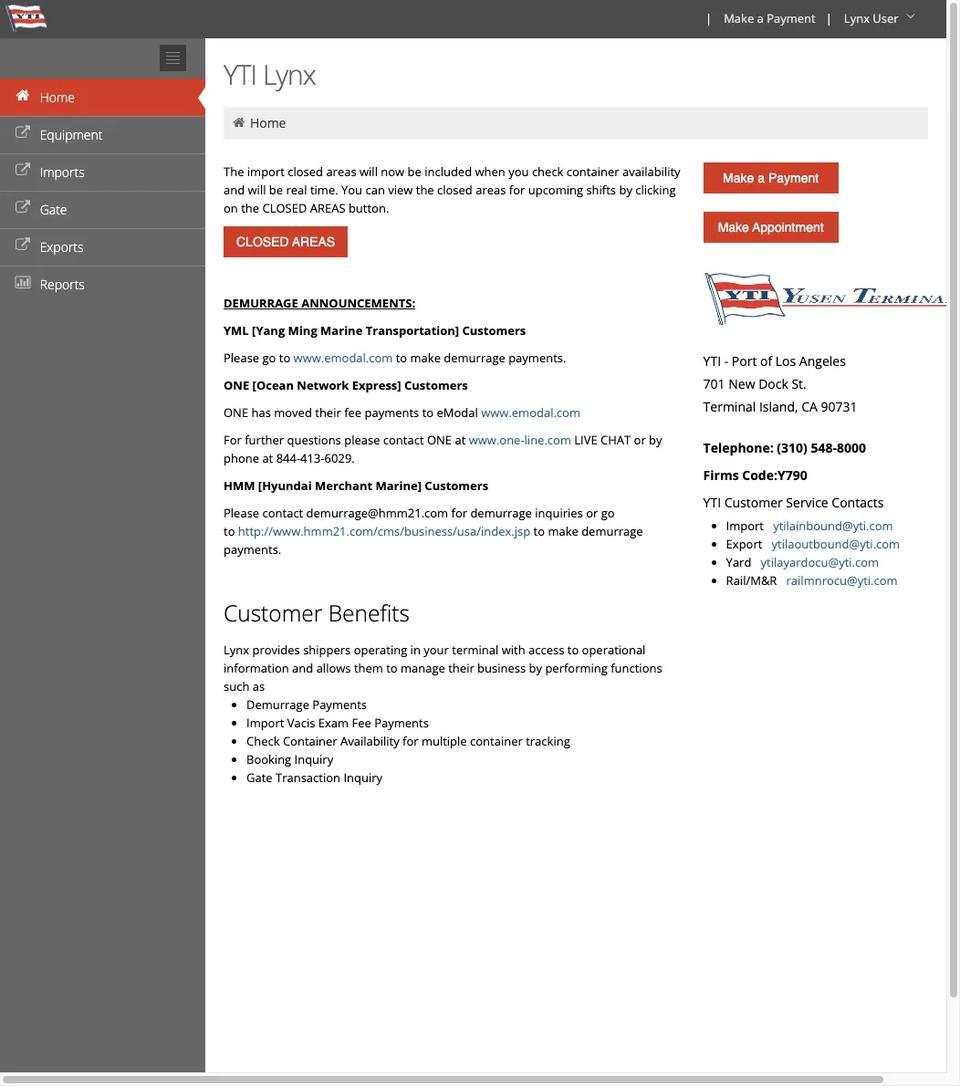 Task type: describe. For each thing, give the bounding box(es) containing it.
time.
[[310, 182, 338, 198]]

www.emodal.com link for to make demurrage payments.
[[294, 350, 393, 366]]

0 vertical spatial closed
[[288, 163, 323, 180]]

shippers
[[303, 642, 351, 658]]

as
[[253, 678, 265, 695]]

to inside to make demurrage payments.
[[534, 523, 545, 540]]

emodal
[[437, 404, 478, 421]]

service
[[786, 494, 829, 511]]

1 vertical spatial the
[[241, 200, 259, 216]]

marine
[[321, 322, 363, 339]]

now
[[381, 163, 405, 180]]

demurrage
[[247, 697, 309, 713]]

ytilayardocu@yti.com link
[[761, 554, 879, 571]]

of
[[761, 352, 773, 370]]

by inside the import closed areas will now be included when you check container availability and will be real time.  you can view the closed areas for upcoming shifts by clicking on the closed areas button.
[[619, 182, 633, 198]]

0 vertical spatial www.emodal.com
[[294, 350, 393, 366]]

by inside live chat or by phone at 844-413-6029.
[[649, 432, 662, 448]]

chat
[[601, 432, 631, 448]]

equipment
[[40, 126, 103, 143]]

in
[[410, 642, 421, 658]]

fee
[[352, 715, 371, 731]]

hmm
[[224, 477, 255, 494]]

network
[[297, 377, 349, 394]]

please for please contact demurrage@hmm21.com for demurrage inquiries or go to
[[224, 505, 259, 521]]

yti for yti customer service contacts
[[704, 494, 721, 511]]

check
[[247, 733, 280, 750]]

your
[[424, 642, 449, 658]]

yti customer service contacts
[[704, 494, 884, 511]]

payments. inside to make demurrage payments.
[[224, 541, 281, 558]]

0 horizontal spatial home link
[[0, 79, 205, 116]]

make for make appointment link
[[718, 220, 749, 235]]

external link image for equipment
[[14, 127, 32, 140]]

make appointment
[[718, 220, 824, 235]]

1 vertical spatial closed
[[437, 182, 473, 198]]

0 vertical spatial make
[[724, 10, 754, 26]]

1 vertical spatial a
[[758, 171, 765, 185]]

lynx for user
[[844, 10, 870, 26]]

to up performing
[[568, 642, 579, 658]]

make for bottom make a payment link
[[723, 171, 754, 185]]

0 vertical spatial make a payment
[[724, 10, 816, 26]]

548-
[[811, 439, 837, 456]]

imports
[[40, 163, 85, 181]]

real
[[286, 182, 307, 198]]

new
[[729, 375, 756, 393]]

export
[[726, 536, 763, 552]]

yti - port of los angeles 701 new dock st. terminal island, ca 90731
[[704, 352, 858, 415]]

one [ocean network express] customers
[[224, 377, 468, 394]]

access
[[529, 642, 565, 658]]

railmnrocu@yti.com link
[[787, 572, 898, 589]]

[yang
[[252, 322, 285, 339]]

closed
[[262, 200, 307, 216]]

yard
[[726, 554, 752, 571]]

2 vertical spatial one
[[427, 432, 452, 448]]

lynx provides shippers operating in your terminal with access to operational information and allows them to manage their business by performing functions such as demurrage payments import vacis exam fee payments check container availability for multiple container tracking booking inquiry gate transaction inquiry
[[224, 642, 663, 786]]

inquiries
[[535, 505, 583, 521]]

for inside please contact demurrage@hmm21.com for demurrage inquiries or go to
[[451, 505, 467, 521]]

1 vertical spatial www.emodal.com
[[481, 404, 581, 421]]

1 vertical spatial be
[[269, 182, 283, 198]]

8000
[[837, 439, 866, 456]]

payments
[[365, 404, 419, 421]]

0 horizontal spatial will
[[248, 182, 266, 198]]

90731
[[821, 398, 858, 415]]

1 vertical spatial inquiry
[[344, 770, 383, 786]]

phone
[[224, 450, 259, 467]]

0 vertical spatial home
[[40, 89, 75, 106]]

to inside please contact demurrage@hmm21.com for demurrage inquiries or go to
[[224, 523, 235, 540]]

yml
[[224, 322, 249, 339]]

line.com
[[525, 432, 571, 448]]

ytilainbound@yti.com
[[773, 518, 893, 534]]

0 horizontal spatial areas
[[326, 163, 357, 180]]

for further questions please contact one at www.one-line.com
[[224, 432, 571, 448]]

marine]
[[376, 477, 422, 494]]

or inside please contact demurrage@hmm21.com for demurrage inquiries or go to
[[586, 505, 598, 521]]

performing
[[545, 660, 608, 677]]

0 vertical spatial payment
[[767, 10, 816, 26]]

the import closed areas will now be included when you check container availability and will be real time.  you can view the closed areas for upcoming shifts by clicking on the closed areas button.
[[224, 163, 681, 216]]

customers for one [ocean network express] customers
[[404, 377, 468, 394]]

1 vertical spatial payments
[[374, 715, 429, 731]]

http://www.hmm21.com/cms/business/usa/index.jsp
[[238, 523, 531, 540]]

dock
[[759, 375, 789, 393]]

st.
[[792, 375, 807, 393]]

yti for yti - port of los angeles 701 new dock st. terminal island, ca 90731
[[704, 352, 721, 370]]

announcements:
[[301, 295, 416, 311]]

1 vertical spatial home
[[250, 114, 286, 131]]

to down operating
[[386, 660, 398, 677]]

413-
[[300, 450, 325, 467]]

firms code:y790
[[704, 467, 808, 484]]

1 vertical spatial make a payment
[[723, 171, 819, 185]]

-
[[725, 352, 729, 370]]

exam
[[318, 715, 349, 731]]

0 vertical spatial demurrage
[[444, 350, 506, 366]]

has
[[252, 404, 271, 421]]

0 horizontal spatial go
[[262, 350, 276, 366]]

1 horizontal spatial areas
[[476, 182, 506, 198]]

check
[[532, 163, 564, 180]]

844-
[[276, 450, 300, 467]]

one for one has moved their fee payments to emodal www.emodal.com
[[224, 404, 248, 421]]

los
[[776, 352, 796, 370]]

port
[[732, 352, 757, 370]]

rail/m&r
[[726, 572, 777, 589]]

tracking
[[526, 733, 570, 750]]

to down transportation]
[[396, 350, 407, 366]]

1 | from the left
[[706, 10, 712, 26]]

or inside live chat or by phone at 844-413-6029.
[[634, 432, 646, 448]]

transportation]
[[366, 322, 459, 339]]

[ocean
[[253, 377, 294, 394]]

for inside the import closed areas will now be included when you check container availability and will be real time.  you can view the closed areas for upcoming shifts by clicking on the closed areas button.
[[509, 182, 525, 198]]

provides
[[252, 642, 300, 658]]

please contact demurrage@hmm21.com for demurrage inquiries or go to
[[224, 505, 615, 540]]

make appointment link
[[704, 212, 839, 243]]

reports
[[40, 276, 85, 293]]

included
[[425, 163, 472, 180]]

www.one-line.com link
[[469, 432, 571, 448]]

0 horizontal spatial home image
[[14, 89, 32, 102]]

export ytilaoutbound@yti.com yard ytilayardocu@yti.com rail/m&r railmnrocu@yti.com
[[726, 536, 900, 589]]

equipment link
[[0, 116, 205, 153]]

1 horizontal spatial contact
[[383, 432, 424, 448]]

1 horizontal spatial customer
[[725, 494, 783, 511]]

fee
[[344, 404, 362, 421]]

make inside to make demurrage payments.
[[548, 523, 579, 540]]

view
[[388, 182, 413, 198]]

and inside lynx provides shippers operating in your terminal with access to operational information and allows them to manage their business by performing functions such as demurrage payments import vacis exam fee payments check container availability for multiple container tracking booking inquiry gate transaction inquiry
[[292, 660, 313, 677]]

you
[[509, 163, 529, 180]]

one for one [ocean network express] customers
[[224, 377, 249, 394]]

bar chart image
[[14, 277, 32, 289]]

questions
[[287, 432, 341, 448]]

1 vertical spatial payment
[[769, 171, 819, 185]]

import
[[247, 163, 285, 180]]

0 vertical spatial import
[[726, 518, 770, 534]]

lynx for provides
[[224, 642, 249, 658]]

to up [ocean
[[279, 350, 291, 366]]

1 vertical spatial lynx
[[263, 56, 316, 93]]

lynx user
[[844, 10, 899, 26]]

demurrage inside to make demurrage payments.
[[582, 523, 643, 540]]

0 horizontal spatial customer
[[224, 598, 323, 628]]



Task type: vqa. For each thing, say whether or not it's contained in the screenshot.
"Login"
no



Task type: locate. For each thing, give the bounding box(es) containing it.
0 horizontal spatial payments
[[313, 697, 367, 713]]

1 vertical spatial and
[[292, 660, 313, 677]]

make down 'inquiries'
[[548, 523, 579, 540]]

gate up the exports
[[40, 201, 67, 218]]

2 horizontal spatial for
[[509, 182, 525, 198]]

www.one-
[[469, 432, 525, 448]]

1 external link image from the top
[[14, 127, 32, 140]]

please down yml
[[224, 350, 259, 366]]

payments.
[[509, 350, 566, 366], [224, 541, 281, 558]]

home up equipment
[[40, 89, 75, 106]]

or
[[634, 432, 646, 448], [586, 505, 598, 521]]

to left "emodal"
[[422, 404, 434, 421]]

0 vertical spatial contact
[[383, 432, 424, 448]]

at inside live chat or by phone at 844-413-6029.
[[262, 450, 273, 467]]

a
[[757, 10, 764, 26], [758, 171, 765, 185]]

and inside the import closed areas will now be included when you check container availability and will be real time.  you can view the closed areas for upcoming shifts by clicking on the closed areas button.
[[224, 182, 245, 198]]

for inside lynx provides shippers operating in your terminal with access to operational information and allows them to manage their business by performing functions such as demurrage payments import vacis exam fee payments check container availability for multiple container tracking booking inquiry gate transaction inquiry
[[403, 733, 419, 750]]

for up to make demurrage payments.
[[451, 505, 467, 521]]

their inside lynx provides shippers operating in your terminal with access to operational information and allows them to manage their business by performing functions such as demurrage payments import vacis exam fee payments check container availability for multiple container tracking booking inquiry gate transaction inquiry
[[448, 660, 475, 677]]

yti lynx
[[224, 56, 316, 93]]

0 vertical spatial payments.
[[509, 350, 566, 366]]

availability
[[341, 733, 400, 750]]

areas up you
[[326, 163, 357, 180]]

payments up availability
[[374, 715, 429, 731]]

1 horizontal spatial will
[[360, 163, 378, 180]]

0 horizontal spatial closed
[[288, 163, 323, 180]]

0 vertical spatial home image
[[14, 89, 32, 102]]

operating
[[354, 642, 407, 658]]

payment
[[767, 10, 816, 26], [769, 171, 819, 185]]

2 vertical spatial lynx
[[224, 642, 249, 658]]

0 horizontal spatial payments.
[[224, 541, 281, 558]]

external link image for exports
[[14, 239, 32, 252]]

external link image inside exports link
[[14, 239, 32, 252]]

1 horizontal spatial inquiry
[[344, 770, 383, 786]]

1 vertical spatial please
[[224, 505, 259, 521]]

www.emodal.com link for one has moved their fee payments to emodal www.emodal.com
[[481, 404, 581, 421]]

ca
[[802, 398, 818, 415]]

go right 'inquiries'
[[601, 505, 615, 521]]

container inside the import closed areas will now be included when you check container availability and will be real time.  you can view the closed areas for upcoming shifts by clicking on the closed areas button.
[[567, 163, 620, 180]]

1 please from the top
[[224, 350, 259, 366]]

1 vertical spatial www.emodal.com link
[[481, 404, 581, 421]]

0 vertical spatial areas
[[326, 163, 357, 180]]

by right chat
[[649, 432, 662, 448]]

customers
[[462, 322, 526, 339], [404, 377, 468, 394], [425, 477, 489, 494]]

1 vertical spatial customer
[[224, 598, 323, 628]]

customers up "emodal"
[[404, 377, 468, 394]]

lynx inside "link"
[[844, 10, 870, 26]]

will down 'import'
[[248, 182, 266, 198]]

0 vertical spatial make a payment link
[[716, 0, 822, 38]]

import up export
[[726, 518, 770, 534]]

home link down yti lynx
[[250, 114, 286, 131]]

3 external link image from the top
[[14, 202, 32, 215]]

1 horizontal spatial gate
[[247, 770, 273, 786]]

1 horizontal spatial home image
[[231, 116, 247, 129]]

payment left lynx user
[[767, 10, 816, 26]]

2 vertical spatial for
[[403, 733, 419, 750]]

0 vertical spatial please
[[224, 350, 259, 366]]

701
[[704, 375, 725, 393]]

0 horizontal spatial import
[[247, 715, 284, 731]]

2 | from the left
[[826, 10, 833, 26]]

closed down included
[[437, 182, 473, 198]]

demurrage up "emodal"
[[444, 350, 506, 366]]

2 vertical spatial customers
[[425, 477, 489, 494]]

container left tracking
[[470, 733, 523, 750]]

with
[[502, 642, 526, 658]]

go
[[262, 350, 276, 366], [601, 505, 615, 521]]

1 vertical spatial gate
[[247, 770, 273, 786]]

0 horizontal spatial make
[[410, 350, 441, 366]]

0 vertical spatial by
[[619, 182, 633, 198]]

0 vertical spatial inquiry
[[294, 751, 333, 768]]

payment up appointment on the top
[[769, 171, 819, 185]]

them
[[354, 660, 383, 677]]

2 vertical spatial by
[[529, 660, 542, 677]]

to down 'inquiries'
[[534, 523, 545, 540]]

ytilainbound@yti.com link
[[773, 518, 893, 534]]

ming
[[288, 322, 317, 339]]

2 external link image from the top
[[14, 164, 32, 177]]

gate down booking
[[247, 770, 273, 786]]

demurrage down 'inquiries'
[[582, 523, 643, 540]]

1 horizontal spatial home
[[250, 114, 286, 131]]

container
[[567, 163, 620, 180], [470, 733, 523, 750]]

home image
[[14, 89, 32, 102], [231, 116, 247, 129]]

customers down live chat or by phone at 844-413-6029. at the top
[[425, 477, 489, 494]]

customers right transportation]
[[462, 322, 526, 339]]

their down terminal
[[448, 660, 475, 677]]

[hyundai
[[258, 477, 312, 494]]

benefits
[[328, 598, 410, 628]]

gate inside lynx provides shippers operating in your terminal with access to operational information and allows them to manage their business by performing functions such as demurrage payments import vacis exam fee payments check container availability for multiple container tracking booking inquiry gate transaction inquiry
[[247, 770, 273, 786]]

1 vertical spatial make
[[723, 171, 754, 185]]

0 horizontal spatial lynx
[[224, 642, 249, 658]]

for left the multiple
[[403, 733, 419, 750]]

container inside lynx provides shippers operating in your terminal with access to operational information and allows them to manage their business by performing functions such as demurrage payments import vacis exam fee payments check container availability for multiple container tracking booking inquiry gate transaction inquiry
[[470, 733, 523, 750]]

at down further
[[262, 450, 273, 467]]

closed up real on the top of page
[[288, 163, 323, 180]]

multiple
[[422, 733, 467, 750]]

www.emodal.com link up www.one-line.com link
[[481, 404, 581, 421]]

please inside please contact demurrage@hmm21.com for demurrage inquiries or go to
[[224, 505, 259, 521]]

0 vertical spatial be
[[408, 163, 422, 180]]

1 horizontal spatial www.emodal.com
[[481, 404, 581, 421]]

please go to www.emodal.com to make demurrage payments.
[[224, 350, 566, 366]]

yti inside yti - port of los angeles 701 new dock st. terminal island, ca 90731
[[704, 352, 721, 370]]

please for please go to www.emodal.com to make demurrage payments.
[[224, 350, 259, 366]]

or right chat
[[634, 432, 646, 448]]

be right now
[[408, 163, 422, 180]]

payments. up line.com
[[509, 350, 566, 366]]

0 vertical spatial a
[[757, 10, 764, 26]]

1 horizontal spatial lynx
[[263, 56, 316, 93]]

when
[[475, 163, 506, 180]]

1 vertical spatial yti
[[704, 352, 721, 370]]

2 please from the top
[[224, 505, 259, 521]]

customer down firms code:y790
[[725, 494, 783, 511]]

container
[[283, 733, 337, 750]]

1 horizontal spatial for
[[451, 505, 467, 521]]

0 vertical spatial or
[[634, 432, 646, 448]]

1 horizontal spatial closed
[[437, 182, 473, 198]]

container up the shifts
[[567, 163, 620, 180]]

contact down "[hyundai"
[[262, 505, 303, 521]]

by right the shifts
[[619, 182, 633, 198]]

1 horizontal spatial or
[[634, 432, 646, 448]]

home link up equipment
[[0, 79, 205, 116]]

will up can
[[360, 163, 378, 180]]

hmm [hyundai merchant marine] customers
[[224, 477, 489, 494]]

the
[[416, 182, 434, 198], [241, 200, 259, 216]]

their
[[315, 404, 341, 421], [448, 660, 475, 677]]

0 vertical spatial the
[[416, 182, 434, 198]]

inquiry
[[294, 751, 333, 768], [344, 770, 383, 786]]

import inside lynx provides shippers operating in your terminal with access to operational information and allows them to manage their business by performing functions such as demurrage payments import vacis exam fee payments check container availability for multiple container tracking booking inquiry gate transaction inquiry
[[247, 715, 284, 731]]

can
[[366, 182, 385, 198]]

1 horizontal spatial go
[[601, 505, 615, 521]]

external link image inside imports link
[[14, 164, 32, 177]]

|
[[706, 10, 712, 26], [826, 10, 833, 26]]

and down shippers
[[292, 660, 313, 677]]

you
[[341, 182, 363, 198]]

contact inside please contact demurrage@hmm21.com for demurrage inquiries or go to
[[262, 505, 303, 521]]

operational
[[582, 642, 646, 658]]

2 vertical spatial yti
[[704, 494, 721, 511]]

yti
[[224, 56, 257, 93], [704, 352, 721, 370], [704, 494, 721, 511]]

appointment
[[753, 220, 824, 235]]

for
[[509, 182, 525, 198], [451, 505, 467, 521], [403, 733, 419, 750]]

at down "emodal"
[[455, 432, 466, 448]]

1 horizontal spatial be
[[408, 163, 422, 180]]

1 horizontal spatial home link
[[250, 114, 286, 131]]

please
[[344, 432, 380, 448]]

inquiry down container on the bottom left
[[294, 751, 333, 768]]

user
[[873, 10, 899, 26]]

0 vertical spatial customers
[[462, 322, 526, 339]]

www.emodal.com
[[294, 350, 393, 366], [481, 404, 581, 421]]

1 horizontal spatial the
[[416, 182, 434, 198]]

angle down image
[[902, 10, 920, 23]]

firms
[[704, 467, 739, 484]]

on
[[224, 200, 238, 216]]

to down hmm
[[224, 523, 235, 540]]

express]
[[352, 377, 401, 394]]

be up closed
[[269, 182, 283, 198]]

0 horizontal spatial www.emodal.com
[[294, 350, 393, 366]]

make a payment
[[724, 10, 816, 26], [723, 171, 819, 185]]

merchant
[[315, 477, 373, 494]]

0 horizontal spatial www.emodal.com link
[[294, 350, 393, 366]]

1 horizontal spatial www.emodal.com link
[[481, 404, 581, 421]]

demurrage left 'inquiries'
[[471, 505, 532, 521]]

1 vertical spatial demurrage
[[471, 505, 532, 521]]

0 horizontal spatial at
[[262, 450, 273, 467]]

external link image for gate
[[14, 202, 32, 215]]

0 vertical spatial will
[[360, 163, 378, 180]]

shifts
[[587, 182, 616, 198]]

0 vertical spatial at
[[455, 432, 466, 448]]

make down transportation]
[[410, 350, 441, 366]]

railmnrocu@yti.com
[[787, 572, 898, 589]]

0 vertical spatial make
[[410, 350, 441, 366]]

payments up exam
[[313, 697, 367, 713]]

contact down one has moved their fee payments to emodal www.emodal.com
[[383, 432, 424, 448]]

lynx inside lynx provides shippers operating in your terminal with access to operational information and allows them to manage their business by performing functions such as demurrage payments import vacis exam fee payments check container availability for multiple container tracking booking inquiry gate transaction inquiry
[[224, 642, 249, 658]]

1 vertical spatial areas
[[476, 182, 506, 198]]

1 vertical spatial import
[[247, 715, 284, 731]]

1 vertical spatial payments.
[[224, 541, 281, 558]]

0 horizontal spatial contact
[[262, 505, 303, 521]]

allows
[[316, 660, 351, 677]]

make a payment link
[[716, 0, 822, 38], [704, 163, 839, 194]]

2 vertical spatial demurrage
[[582, 523, 643, 540]]

0 vertical spatial one
[[224, 377, 249, 394]]

None submit
[[224, 226, 348, 257]]

0 horizontal spatial container
[[470, 733, 523, 750]]

yti for yti lynx
[[224, 56, 257, 93]]

1 vertical spatial container
[[470, 733, 523, 750]]

angeles
[[800, 352, 846, 370]]

functions
[[611, 660, 663, 677]]

the
[[224, 163, 244, 180]]

1 vertical spatial one
[[224, 404, 248, 421]]

customer up provides
[[224, 598, 323, 628]]

0 vertical spatial and
[[224, 182, 245, 198]]

0 horizontal spatial inquiry
[[294, 751, 333, 768]]

0 vertical spatial www.emodal.com link
[[294, 350, 393, 366]]

code:y790
[[743, 467, 808, 484]]

please down hmm
[[224, 505, 259, 521]]

1 horizontal spatial container
[[567, 163, 620, 180]]

www.emodal.com up www.one-line.com link
[[481, 404, 581, 421]]

live
[[575, 432, 598, 448]]

1 vertical spatial for
[[451, 505, 467, 521]]

booking
[[247, 751, 291, 768]]

0 horizontal spatial gate
[[40, 201, 67, 218]]

clicking
[[636, 182, 676, 198]]

1 vertical spatial customers
[[404, 377, 468, 394]]

0 horizontal spatial their
[[315, 404, 341, 421]]

0 horizontal spatial be
[[269, 182, 283, 198]]

2 vertical spatial make
[[718, 220, 749, 235]]

transaction
[[276, 770, 341, 786]]

external link image inside "gate" link
[[14, 202, 32, 215]]

external link image
[[14, 127, 32, 140], [14, 164, 32, 177], [14, 202, 32, 215], [14, 239, 32, 252]]

the right "on" at the top
[[241, 200, 259, 216]]

external link image inside equipment link
[[14, 127, 32, 140]]

contacts
[[832, 494, 884, 511]]

inquiry down availability
[[344, 770, 383, 786]]

imports link
[[0, 153, 205, 191]]

by
[[619, 182, 633, 198], [649, 432, 662, 448], [529, 660, 542, 677]]

for down you
[[509, 182, 525, 198]]

at
[[455, 432, 466, 448], [262, 450, 273, 467]]

payments. down hmm
[[224, 541, 281, 558]]

one left has
[[224, 404, 248, 421]]

demurrage@hmm21.com
[[306, 505, 448, 521]]

0 vertical spatial gate
[[40, 201, 67, 218]]

areas down when on the top
[[476, 182, 506, 198]]

go inside please contact demurrage@hmm21.com for demurrage inquiries or go to
[[601, 505, 615, 521]]

1 vertical spatial by
[[649, 432, 662, 448]]

moved
[[274, 404, 312, 421]]

home image up equipment link
[[14, 89, 32, 102]]

1 vertical spatial make a payment link
[[704, 163, 839, 194]]

home down yti lynx
[[250, 114, 286, 131]]

1 vertical spatial or
[[586, 505, 598, 521]]

(310)
[[777, 439, 808, 456]]

1 horizontal spatial payments.
[[509, 350, 566, 366]]

www.emodal.com down marine
[[294, 350, 393, 366]]

www.emodal.com link down marine
[[294, 350, 393, 366]]

customers for hmm [hyundai merchant marine] customers
[[425, 477, 489, 494]]

demurrage inside please contact demurrage@hmm21.com for demurrage inquiries or go to
[[471, 505, 532, 521]]

and down the
[[224, 182, 245, 198]]

live chat or by phone at 844-413-6029.
[[224, 432, 662, 467]]

vacis
[[287, 715, 315, 731]]

terminal
[[452, 642, 499, 658]]

go down [yang
[[262, 350, 276, 366]]

information
[[224, 660, 289, 677]]

further
[[245, 432, 284, 448]]

one down "emodal"
[[427, 432, 452, 448]]

their left fee
[[315, 404, 341, 421]]

home image up the
[[231, 116, 247, 129]]

1 vertical spatial home image
[[231, 116, 247, 129]]

one left [ocean
[[224, 377, 249, 394]]

1 vertical spatial will
[[248, 182, 266, 198]]

1 horizontal spatial by
[[619, 182, 633, 198]]

import up "check"
[[247, 715, 284, 731]]

4 external link image from the top
[[14, 239, 32, 252]]

or right 'inquiries'
[[586, 505, 598, 521]]

1 vertical spatial their
[[448, 660, 475, 677]]

0 vertical spatial lynx
[[844, 10, 870, 26]]

by down access
[[529, 660, 542, 677]]

6029.
[[325, 450, 355, 467]]

external link image for imports
[[14, 164, 32, 177]]

by inside lynx provides shippers operating in your terminal with access to operational information and allows them to manage their business by performing functions such as demurrage payments import vacis exam fee payments check container availability for multiple container tracking booking inquiry gate transaction inquiry
[[529, 660, 542, 677]]

1 horizontal spatial payments
[[374, 715, 429, 731]]

telephone:
[[704, 439, 774, 456]]

the right view
[[416, 182, 434, 198]]



